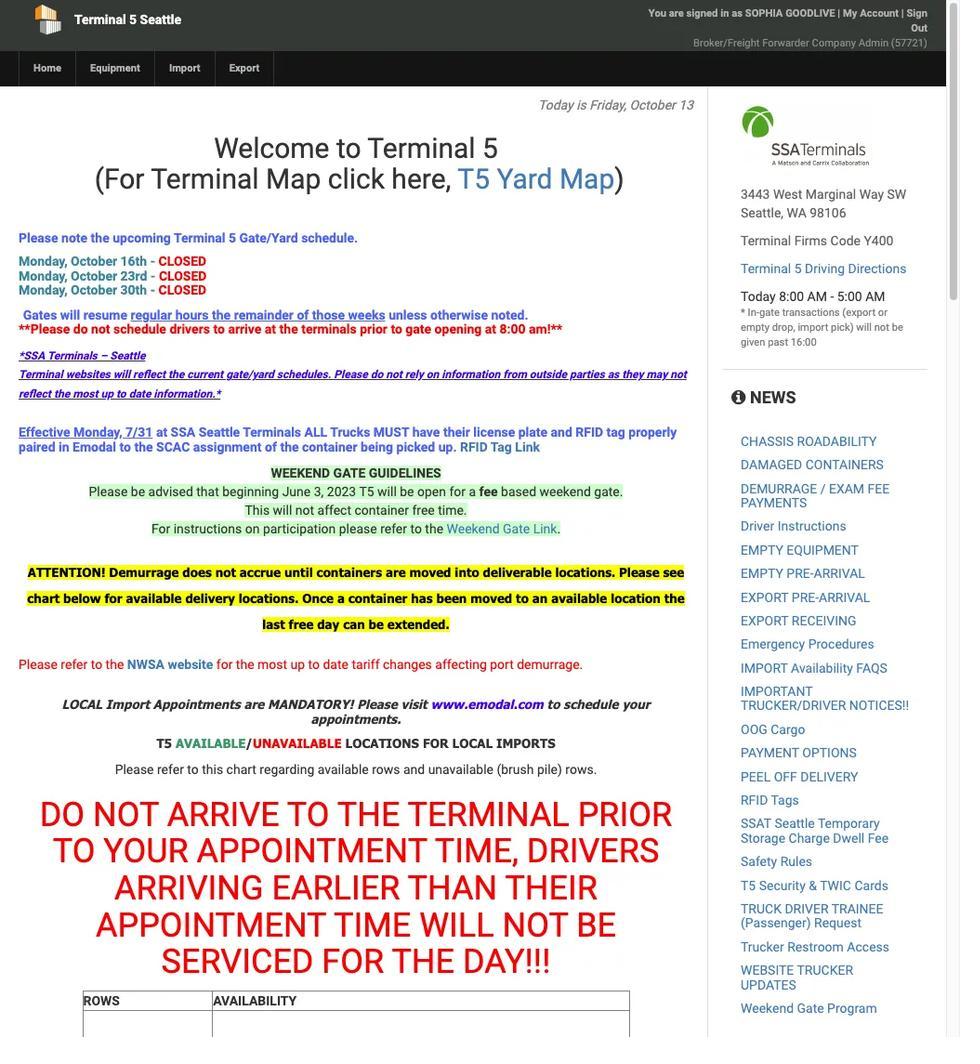 Task type: locate. For each thing, give the bounding box(es) containing it.
will right gates
[[60, 307, 80, 322]]

seattle right ssa at top left
[[199, 425, 240, 440]]

import down terminal 5 seattle "link"
[[169, 62, 201, 74]]

equipment
[[787, 543, 859, 558]]

seattle inside *ssa terminals – seattle terminal websites will reflect the current gate/yard schedules. please do not rely on information from outside parties as they may not reflect the most up to date information.*
[[110, 350, 145, 363]]

a inside attention! demurrage does not accrue until containers are moved into deliverable locations. please see chart below for available delivery locations. once a container has been moved to an available location the last free day can be extended.
[[337, 591, 345, 606]]

link
[[515, 439, 540, 454], [533, 522, 557, 537]]

be left advised
[[131, 484, 145, 499]]

free inside weekend gate guidelines please be advised that beginning june 3, 2023 t5 will be open for a fee based weekend gate. this will not affect container free time. for instructions on participation please refer to the weekend gate link .
[[412, 503, 435, 518]]

0 vertical spatial terminals
[[47, 350, 97, 363]]

1 vertical spatial in
[[59, 439, 69, 454]]

- inside today                                                                                                                                                                                                                                                                                                                                                                                                                                                                                                                                                                                                                                                                                                           8:00 am - 5:00 am * in-gate transactions (export or empty drop, import pick) will not be given past 16:00
[[831, 289, 834, 304]]

gate
[[333, 466, 366, 481]]

export up emergency
[[741, 614, 789, 629]]

schedule inside gates will resume regular hours the remainder of those weeks unless otherwise noted. **please do not schedule drivers to arrive at the terminals prior to gate opening at 8:00 am!**
[[113, 322, 166, 337]]

schedule inside to schedule your appointments.
[[564, 697, 619, 712]]

available down t5 available / unavailable locations for local imports
[[318, 762, 369, 777]]

terminals inside at ssa seattle terminals all trucks must have their license plate and rfid tag properly paired in emodal to the scac assignment of the container being picked up.
[[243, 425, 301, 440]]

seattle inside chassis roadability damaged containers demurrage / exam fee payments driver instructions empty equipment empty pre-arrival export pre-arrival export receiving emergency procedures import availability faqs important trucker/driver notices!! oog cargo payment options peel off delivery rfid tags ssat seattle temporary storage charge dwell fee safety rules t5 security & twic cards truck driver trainee (passenger) request trucker restroom access website trucker updates weekend gate program
[[775, 817, 815, 832]]

for up time.
[[450, 484, 466, 499]]

0 vertical spatial arrival
[[814, 566, 866, 581]]

the right hours on the top of the page
[[212, 307, 231, 322]]

)
[[615, 163, 625, 195]]

1 vertical spatial empty
[[741, 566, 784, 581]]

0 vertical spatial today
[[538, 98, 573, 113]]

1 vertical spatial today
[[741, 289, 776, 304]]

rfid left tag
[[576, 425, 604, 440]]

do inside *ssa terminals – seattle terminal websites will reflect the current gate/yard schedules. please do not rely on information from outside parties as they may not reflect the most up to date information.*
[[371, 369, 383, 382]]

seattle inside "link"
[[140, 12, 181, 27]]

not down or
[[875, 322, 890, 334]]

1 horizontal spatial of
[[297, 307, 309, 322]]

16th
[[120, 254, 147, 269]]

5 inside welcome to terminal 5 (for terminal map click here, t5 yard map )
[[483, 132, 498, 165]]

to up 7/31
[[116, 387, 126, 400]]

for
[[423, 736, 449, 751], [322, 943, 384, 982]]

2 vertical spatial refer
[[157, 762, 184, 777]]

be down the guidelines
[[400, 484, 414, 499]]

moved down into
[[471, 591, 513, 606]]

day
[[317, 617, 340, 632]]

container inside weekend gate guidelines please be advised that beginning june 3, 2023 t5 will be open for a fee based weekend gate. this will not affect container free time. for instructions on participation please refer to the weekend gate link .
[[355, 503, 409, 518]]

will down the june
[[273, 503, 292, 518]]

1 vertical spatial of
[[265, 439, 277, 454]]

1 horizontal spatial in
[[721, 7, 729, 20]]

link down weekend
[[533, 522, 557, 537]]

1 | from the left
[[838, 7, 841, 20]]

1 horizontal spatial terminals
[[243, 425, 301, 440]]

5 up equipment
[[129, 12, 137, 27]]

am
[[808, 289, 828, 304], [866, 289, 886, 304]]

empty down empty equipment link
[[741, 566, 784, 581]]

on right rely
[[427, 369, 439, 382]]

for up unavailable
[[423, 736, 449, 751]]

2 vertical spatial are
[[244, 697, 264, 712]]

to up mandatory!
[[308, 658, 320, 673]]

as inside "you are signed in as sophia goodlive | my account | sign out broker/freight forwarder company admin (57721)"
[[732, 7, 743, 20]]

exam
[[829, 481, 865, 496]]

rfid
[[576, 425, 604, 440], [460, 439, 488, 454], [741, 793, 768, 808]]

empty down "driver" at the bottom of page
[[741, 543, 784, 558]]

date inside *ssa terminals – seattle terminal websites will reflect the current gate/yard schedules. please do not rely on information from outside parties as they may not reflect the most up to date information.*
[[129, 387, 151, 400]]

to right the 'welcome'
[[337, 132, 361, 165]]

0 vertical spatial moved
[[410, 565, 451, 580]]

extended.
[[388, 617, 450, 632]]

1 vertical spatial the
[[392, 943, 455, 982]]

visit
[[401, 697, 427, 712]]

0 horizontal spatial chart
[[27, 591, 60, 606]]

the right note
[[91, 231, 109, 245]]

export up export receiving link
[[741, 590, 789, 605]]

rfid right up. on the left of the page
[[460, 439, 488, 454]]

to
[[337, 132, 361, 165], [213, 322, 225, 337], [391, 322, 403, 337], [116, 387, 126, 400], [120, 439, 131, 454], [411, 522, 422, 537], [516, 591, 529, 606], [91, 658, 102, 673], [308, 658, 320, 673], [547, 697, 560, 712], [187, 762, 199, 777]]

0 horizontal spatial date
[[129, 387, 151, 400]]

0 horizontal spatial gate
[[406, 322, 432, 337]]

map left click
[[266, 163, 321, 195]]

tags
[[771, 793, 800, 808]]

0 horizontal spatial up
[[101, 387, 113, 400]]

sign out link
[[907, 7, 928, 34]]

gate inside chassis roadability damaged containers demurrage / exam fee payments driver instructions empty equipment empty pre-arrival export pre-arrival export receiving emergency procedures import availability faqs important trucker/driver notices!! oog cargo payment options peel off delivery rfid tags ssat seattle temporary storage charge dwell fee safety rules t5 security & twic cards truck driver trainee (passenger) request trucker restroom access website trucker updates weekend gate program
[[797, 1001, 825, 1016]]

october
[[630, 98, 676, 113], [71, 254, 117, 269], [71, 269, 117, 283], [71, 283, 117, 298]]

1 horizontal spatial moved
[[471, 591, 513, 606]]

unless
[[389, 307, 427, 322]]

gate
[[503, 522, 530, 537], [797, 1001, 825, 1016]]

0 vertical spatial schedule
[[113, 322, 166, 337]]

seattle right –
[[110, 350, 145, 363]]

today left is
[[538, 98, 573, 113]]

t5 right 2023
[[359, 484, 374, 499]]

container inside at ssa seattle terminals all trucks must have their license plate and rfid tag properly paired in emodal to the scac assignment of the container being picked up.
[[302, 439, 358, 454]]

0 horizontal spatial today
[[538, 98, 573, 113]]

am up or
[[866, 289, 886, 304]]

reflect down *ssa
[[19, 387, 51, 400]]

**please
[[19, 322, 70, 337]]

restroom
[[788, 940, 844, 955]]

/ left exam
[[821, 481, 826, 496]]

unavailable
[[253, 736, 342, 751]]

will inside gates will resume regular hours the remainder of those weeks unless otherwise noted. **please do not schedule drivers to arrive at the terminals prior to gate opening at 8:00 am!**
[[60, 307, 80, 322]]

1 horizontal spatial date
[[323, 658, 349, 673]]

refer for please refer to this chart regarding available rows and unavailable (brush pile) rows.
[[157, 762, 184, 777]]

available down demurrage
[[126, 591, 182, 606]]

import down the nwsa
[[106, 697, 150, 712]]

of
[[297, 307, 309, 322], [265, 439, 277, 454]]

export
[[741, 590, 789, 605], [741, 614, 789, 629]]

0 horizontal spatial weekend
[[447, 522, 500, 537]]

to left the nwsa
[[91, 658, 102, 673]]

the inside attention! demurrage does not accrue until containers are moved into deliverable locations. please see chart below for available delivery locations. once a container has been moved to an available location the last free day can be extended.
[[665, 591, 685, 606]]

imports
[[497, 736, 556, 751]]

0 horizontal spatial a
[[337, 591, 345, 606]]

1 horizontal spatial do
[[371, 369, 383, 382]]

1 horizontal spatial gate
[[797, 1001, 825, 1016]]

1 vertical spatial on
[[245, 522, 260, 537]]

0 horizontal spatial terminals
[[47, 350, 97, 363]]

date left tariff
[[323, 658, 349, 673]]

export receiving link
[[741, 614, 857, 629]]

in right 'signed'
[[721, 7, 729, 20]]

the inside please note the upcoming terminal 5 gate/yard schedule. monday, october 16th - closed monday, october 23rd - closed monday, october 30th - closed
[[91, 231, 109, 245]]

refer inside weekend gate guidelines please be advised that beginning june 3, 2023 t5 will be open for a fee based weekend gate. this will not affect container free time. for instructions on participation please refer to the weekend gate link .
[[380, 522, 407, 537]]

code
[[831, 233, 861, 248]]

chart down attention!
[[27, 591, 60, 606]]

chart right this
[[227, 762, 257, 777]]

on inside weekend gate guidelines please be advised that beginning june 3, 2023 t5 will be open for a fee based weekend gate. this will not affect container free time. for instructions on participation please refer to the weekend gate link .
[[245, 522, 260, 537]]

gate down 'based'
[[503, 522, 530, 537]]

0 horizontal spatial free
[[289, 617, 314, 632]]

up down the websites
[[101, 387, 113, 400]]

0 horizontal spatial of
[[265, 439, 277, 454]]

8:00 up transactions
[[779, 289, 805, 304]]

2 vertical spatial for
[[216, 658, 233, 673]]

this
[[245, 503, 270, 518]]

1 vertical spatial appointment
[[96, 906, 326, 945]]

1 horizontal spatial as
[[732, 7, 743, 20]]

sw
[[888, 187, 907, 202]]

once
[[302, 591, 334, 606]]

on down this at the top of the page
[[245, 522, 260, 537]]

not inside today                                                                                                                                                                                                                                                                                                                                                                                                                                                                                                                                                                                                                                                                                                           8:00 am - 5:00 am * in-gate transactions (export or empty drop, import pick) will not be given past 16:00
[[875, 322, 890, 334]]

prior
[[578, 796, 673, 835]]

free left day
[[289, 617, 314, 632]]

1 vertical spatial chart
[[227, 762, 257, 777]]

0 vertical spatial 8:00
[[779, 289, 805, 304]]

be right can
[[369, 617, 384, 632]]

do inside gates will resume regular hours the remainder of those weeks unless otherwise noted. **please do not schedule drivers to arrive at the terminals prior to gate opening at 8:00 am!**
[[73, 322, 88, 337]]

2 export from the top
[[741, 614, 789, 629]]

and
[[551, 425, 573, 440], [404, 762, 425, 777]]

marginal
[[806, 187, 857, 202]]

available right an
[[552, 591, 607, 606]]

rfid tags link
[[741, 793, 800, 808]]

0 vertical spatial and
[[551, 425, 573, 440]]

their
[[505, 869, 598, 908]]

*
[[741, 307, 746, 319]]

today for today                                                                                                                                                                                                                                                                                                                                                                                                                                                                                                                                                                                                                                                                                                           8:00 am - 5:00 am * in-gate transactions (export or empty drop, import pick) will not be given past 16:00
[[741, 289, 776, 304]]

0 horizontal spatial moved
[[410, 565, 451, 580]]

please note the upcoming terminal 5 gate/yard schedule. monday, october 16th - closed monday, october 23rd - closed monday, october 30th - closed
[[19, 231, 358, 298]]

1 horizontal spatial on
[[427, 369, 439, 382]]

location
[[611, 591, 661, 606]]

1 horizontal spatial a
[[469, 484, 476, 499]]

arrival down equipment
[[814, 566, 866, 581]]

info circle image
[[732, 390, 746, 406]]

please inside *ssa terminals – seattle terminal websites will reflect the current gate/yard schedules. please do not rely on information from outside parties as they may not reflect the most up to date information.*
[[334, 369, 368, 382]]

until
[[285, 565, 313, 580]]

1 horizontal spatial to
[[287, 796, 330, 835]]

- left 5:00 on the right of the page
[[831, 289, 834, 304]]

open
[[418, 484, 446, 499]]

5 right here,
[[483, 132, 498, 165]]

|
[[838, 7, 841, 20], [902, 7, 905, 20]]

please inside weekend gate guidelines please be advised that beginning june 3, 2023 t5 will be open for a fee based weekend gate. this will not affect container free time. for instructions on participation please refer to the weekend gate link .
[[89, 484, 128, 499]]

0 vertical spatial of
[[297, 307, 309, 322]]

terminal inside "link"
[[74, 12, 126, 27]]

for inside attention! demurrage does not accrue until containers are moved into deliverable locations. please see chart below for available delivery locations. once a container has been moved to an available location the last free day can be extended.
[[105, 591, 122, 606]]

company
[[812, 37, 856, 49]]

0 vertical spatial container
[[302, 439, 358, 454]]

are inside "you are signed in as sophia goodlive | my account | sign out broker/freight forwarder company admin (57721)"
[[669, 7, 684, 20]]

1 vertical spatial most
[[258, 658, 287, 673]]

today up in-
[[741, 289, 776, 304]]

pre- down empty equipment link
[[787, 566, 814, 581]]

a left the 'fee'
[[469, 484, 476, 499]]

5 left gate/yard
[[229, 231, 236, 245]]

0 vertical spatial free
[[412, 503, 435, 518]]

out
[[912, 22, 928, 34]]

8:00 inside gates will resume regular hours the remainder of those weeks unless otherwise noted. **please do not schedule drivers to arrive at the terminals prior to gate opening at 8:00 am!**
[[500, 322, 526, 337]]

t5 inside weekend gate guidelines please be advised that beginning june 3, 2023 t5 will be open for a fee based weekend gate. this will not affect container free time. for instructions on participation please refer to the weekend gate link .
[[359, 484, 374, 499]]

to down open
[[411, 522, 422, 537]]

admin
[[859, 37, 889, 49]]

5 inside please note the upcoming terminal 5 gate/yard schedule. monday, october 16th - closed monday, october 23rd - closed monday, october 30th - closed
[[229, 231, 236, 245]]

1 vertical spatial container
[[355, 503, 409, 518]]

fee
[[868, 481, 890, 496]]

2 horizontal spatial for
[[450, 484, 466, 499]]

arrive
[[228, 322, 262, 337]]

t5 security & twic cards link
[[741, 878, 889, 893]]

link right the tag
[[515, 439, 540, 454]]

0 vertical spatial for
[[423, 736, 449, 751]]

seattle up 'import' link
[[140, 12, 181, 27]]

to down regarding
[[287, 796, 330, 835]]

given
[[741, 337, 766, 349]]

0 vertical spatial empty
[[741, 543, 784, 558]]

1 vertical spatial gate
[[797, 1001, 825, 1016]]

in right 'paired'
[[59, 439, 69, 454]]

locations. up last
[[239, 591, 299, 606]]

not right do
[[93, 796, 159, 835]]

for down earlier
[[322, 943, 384, 982]]

container
[[302, 439, 358, 454], [355, 503, 409, 518], [349, 591, 408, 606]]

*ssa
[[19, 350, 45, 363]]

be inside today                                                                                                                                                                                                                                                                                                                                                                                                                                                                                                                                                                                                                                                                                                           8:00 am - 5:00 am * in-gate transactions (export or empty drop, import pick) will not be given past 16:00
[[892, 322, 904, 334]]

empty
[[741, 543, 784, 558], [741, 566, 784, 581]]

0 vertical spatial up
[[101, 387, 113, 400]]

gates
[[23, 307, 57, 322]]

seattle inside at ssa seattle terminals all trucks must have their license plate and rfid tag properly paired in emodal to the scac assignment of the container being picked up.
[[199, 425, 240, 440]]

not inside gates will resume regular hours the remainder of those weeks unless otherwise noted. **please do not schedule drivers to arrive at the terminals prior to gate opening at 8:00 am!**
[[91, 322, 110, 337]]

0 vertical spatial in
[[721, 7, 729, 20]]

below
[[63, 591, 101, 606]]

0 horizontal spatial |
[[838, 7, 841, 20]]

fee
[[479, 484, 498, 499]]

deliverable
[[483, 565, 552, 580]]

container up please
[[355, 503, 409, 518]]

that
[[196, 484, 219, 499]]

refer right please
[[380, 522, 407, 537]]

will down (export
[[857, 322, 872, 334]]

0 horizontal spatial map
[[266, 163, 321, 195]]

0 vertical spatial /
[[821, 481, 826, 496]]

1 horizontal spatial not
[[503, 906, 568, 945]]

terminal 5 seattle image
[[741, 105, 870, 166]]

rows
[[83, 994, 120, 1009]]

to inside at ssa seattle terminals all trucks must have their license plate and rfid tag properly paired in emodal to the scac assignment of the container being picked up.
[[120, 439, 131, 454]]

refer down below
[[61, 658, 88, 673]]

to down demurrage. at the bottom of the page
[[547, 697, 560, 712]]

container inside attention! demurrage does not accrue until containers are moved into deliverable locations. please see chart below for available delivery locations. once a container has been moved to an available location the last free day can be extended.
[[349, 591, 408, 606]]

gate up drop,
[[760, 307, 780, 319]]

not up –
[[91, 322, 110, 337]]

be
[[577, 906, 617, 945]]

1 vertical spatial moved
[[471, 591, 513, 606]]

do right **please
[[73, 322, 88, 337]]

0 vertical spatial gate
[[760, 307, 780, 319]]

1 horizontal spatial local
[[452, 736, 493, 751]]

to left arrive
[[213, 322, 225, 337]]

0 vertical spatial date
[[129, 387, 151, 400]]

*ssa terminals – seattle terminal websites will reflect the current gate/yard schedules. please do not rely on information from outside parties as they may not reflect the most up to date information.*
[[19, 350, 687, 400]]

a inside weekend gate guidelines please be advised that beginning june 3, 2023 t5 will be open for a fee based weekend gate. this will not affect container free time. for instructions on participation please refer to the weekend gate link .
[[469, 484, 476, 499]]

t5 down safety
[[741, 878, 756, 893]]

time.
[[438, 503, 467, 518]]

you are signed in as sophia goodlive | my account | sign out broker/freight forwarder company admin (57721)
[[649, 7, 928, 49]]

import link
[[154, 51, 214, 86]]

- right 23rd at the left top of the page
[[151, 269, 156, 283]]

0 horizontal spatial in
[[59, 439, 69, 454]]

0 horizontal spatial schedule
[[113, 322, 166, 337]]

1 horizontal spatial today
[[741, 289, 776, 304]]

0 vertical spatial for
[[450, 484, 466, 499]]

1 vertical spatial import
[[106, 697, 150, 712]]

1 horizontal spatial for
[[423, 736, 449, 751]]

2 | from the left
[[902, 7, 905, 20]]

0 vertical spatial as
[[732, 7, 743, 20]]

0 horizontal spatial most
[[73, 387, 98, 400]]

1 vertical spatial a
[[337, 591, 345, 606]]

appointments
[[153, 697, 240, 712]]

terminal 5 driving directions link
[[741, 261, 907, 276]]

(57721)
[[892, 37, 928, 49]]

will down the guidelines
[[378, 484, 397, 499]]

1 horizontal spatial map
[[560, 163, 615, 195]]

up up mandatory!
[[291, 658, 305, 673]]

at left ssa at top left
[[156, 425, 168, 440]]

2 horizontal spatial rfid
[[741, 793, 768, 808]]

0 horizontal spatial do
[[73, 322, 88, 337]]

gate left opening at the top of page
[[406, 322, 432, 337]]

are inside attention! demurrage does not accrue until containers are moved into deliverable locations. please see chart below for available delivery locations. once a container has been moved to an available location the last free day can be extended.
[[386, 565, 406, 580]]

program
[[828, 1001, 878, 1016]]

1 horizontal spatial locations.
[[556, 565, 616, 580]]

october left 13
[[630, 98, 676, 113]]

not left be
[[503, 906, 568, 945]]

most down last
[[258, 658, 287, 673]]

1 horizontal spatial reflect
[[133, 369, 166, 382]]

signed
[[687, 7, 718, 20]]

seattle down 'tags'
[[775, 817, 815, 832]]

weekend inside chassis roadability damaged containers demurrage / exam fee payments driver instructions empty equipment empty pre-arrival export pre-arrival export receiving emergency procedures import availability faqs important trucker/driver notices!! oog cargo payment options peel off delivery rfid tags ssat seattle temporary storage charge dwell fee safety rules t5 security & twic cards truck driver trainee (passenger) request trucker restroom access website trucker updates weekend gate program
[[741, 1001, 794, 1016]]

the down time.
[[425, 522, 444, 537]]

of inside gates will resume regular hours the remainder of those weeks unless otherwise noted. **please do not schedule drivers to arrive at the terminals prior to gate opening at 8:00 am!**
[[297, 307, 309, 322]]

0 vertical spatial on
[[427, 369, 439, 382]]

2 horizontal spatial refer
[[380, 522, 407, 537]]

rfid tag link link
[[460, 439, 543, 454]]

weeks
[[348, 307, 386, 322]]

rfid inside at ssa seattle terminals all trucks must have their license plate and rfid tag properly paired in emodal to the scac assignment of the container being picked up.
[[576, 425, 604, 440]]

1 vertical spatial are
[[386, 565, 406, 580]]

0 vertical spatial chart
[[27, 591, 60, 606]]

weekend down time.
[[447, 522, 500, 537]]

1 vertical spatial 8:00
[[500, 322, 526, 337]]

the up 'information.*'
[[168, 369, 184, 382]]

account
[[860, 7, 899, 20]]

to inside weekend gate guidelines please be advised that beginning june 3, 2023 t5 will be open for a fee based weekend gate. this will not affect container free time. for instructions on participation please refer to the weekend gate link .
[[411, 522, 422, 537]]

the left terminals
[[280, 322, 298, 337]]

3,
[[314, 484, 324, 499]]

damaged containers link
[[741, 458, 884, 473]]

today for today is friday, october 13
[[538, 98, 573, 113]]

click
[[328, 163, 385, 195]]

please inside please note the upcoming terminal 5 gate/yard schedule. monday, october 16th - closed monday, october 23rd - closed monday, october 30th - closed
[[19, 231, 58, 245]]

of left those
[[297, 307, 309, 322]]

1 vertical spatial do
[[371, 369, 383, 382]]

be right pick)
[[892, 322, 904, 334]]

2 am from the left
[[866, 289, 886, 304]]

am up transactions
[[808, 289, 828, 304]]

(export
[[843, 307, 876, 319]]

to left an
[[516, 591, 529, 606]]

1 am from the left
[[808, 289, 828, 304]]

today
[[538, 98, 573, 113], [741, 289, 776, 304]]

for
[[151, 522, 170, 537]]

in inside "you are signed in as sophia goodlive | my account | sign out broker/freight forwarder company admin (57721)"
[[721, 7, 729, 20]]

1 vertical spatial for
[[322, 943, 384, 982]]

0 horizontal spatial gate
[[503, 522, 530, 537]]

not up participation
[[295, 503, 314, 518]]

1 horizontal spatial 8:00
[[779, 289, 805, 304]]

0 horizontal spatial for
[[322, 943, 384, 982]]

of inside at ssa seattle terminals all trucks must have their license plate and rfid tag properly paired in emodal to the scac assignment of the container being picked up.
[[265, 439, 277, 454]]

rules
[[781, 855, 813, 870]]

or
[[879, 307, 888, 319]]

1 horizontal spatial gate
[[760, 307, 780, 319]]

effective
[[19, 425, 70, 440]]

home
[[33, 62, 61, 74]]

resume
[[83, 307, 127, 322]]

not right does at bottom left
[[215, 565, 236, 580]]

terminals inside *ssa terminals – seattle terminal websites will reflect the current gate/yard schedules. please do not rely on information from outside parties as they may not reflect the most up to date information.*
[[47, 350, 97, 363]]

will right the websites
[[113, 369, 130, 382]]

| left my
[[838, 7, 841, 20]]

are left mandatory!
[[244, 697, 264, 712]]

gate down website trucker updates link
[[797, 1001, 825, 1016]]

cargo
[[771, 722, 806, 737]]

today inside today                                                                                                                                                                                                                                                                                                                                                                                                                                                                                                                                                                                                                                                                                                           8:00 am - 5:00 am * in-gate transactions (export or empty drop, import pick) will not be given past 16:00
[[741, 289, 776, 304]]



Task type: vqa. For each thing, say whether or not it's contained in the screenshot.
the in in at SSA Seattle Terminals ALL Trucks MUST have their license plate and RFID tag properly paired in Emodal to the SCAC assignment of the container being picked up.
no



Task type: describe. For each thing, give the bounding box(es) containing it.
in inside at ssa seattle terminals all trucks must have their license plate and rfid tag properly paired in emodal to the scac assignment of the container being picked up.
[[59, 439, 69, 454]]

please inside attention! demurrage does not accrue until containers are moved into deliverable locations. please see chart below for available delivery locations. once a container has been moved to an available location the last free day can be extended.
[[619, 565, 660, 580]]

import availability faqs link
[[741, 661, 888, 676]]

in-
[[748, 307, 760, 319]]

2 map from the left
[[560, 163, 615, 195]]

please refer to this chart regarding available rows and unavailable (brush pile) rows.
[[115, 762, 597, 777]]

this
[[202, 762, 223, 777]]

1 horizontal spatial most
[[258, 658, 287, 673]]

1 export from the top
[[741, 590, 789, 605]]

0 vertical spatial locations.
[[556, 565, 616, 580]]

here,
[[392, 163, 451, 195]]

information
[[442, 369, 500, 382]]

picked
[[397, 439, 435, 454]]

- right '16th'
[[150, 254, 155, 269]]

/ inside chassis roadability damaged containers demurrage / exam fee payments driver instructions empty equipment empty pre-arrival export pre-arrival export receiving emergency procedures import availability faqs important trucker/driver notices!! oog cargo payment options peel off delivery rfid tags ssat seattle temporary storage charge dwell fee safety rules t5 security & twic cards truck driver trainee (passenger) request trucker restroom access website trucker updates weekend gate program
[[821, 481, 826, 496]]

weekend inside weekend gate guidelines please be advised that beginning june 3, 2023 t5 will be open for a fee based weekend gate. this will not affect container free time. for instructions on participation please refer to the weekend gate link .
[[447, 522, 500, 537]]

at ssa seattle terminals all trucks must have their license plate and rfid tag properly paired in emodal to the scac assignment of the container being picked up.
[[19, 425, 677, 454]]

gate inside weekend gate guidelines please be advised that beginning june 3, 2023 t5 will be open for a fee based weekend gate. this will not affect container free time. for instructions on participation please refer to the weekend gate link .
[[503, 522, 530, 537]]

the left scac
[[134, 439, 153, 454]]

0 horizontal spatial import
[[106, 697, 150, 712]]

welcome to terminal 5 (for terminal map click here, t5 yard map )
[[88, 132, 625, 195]]

transactions
[[783, 307, 840, 319]]

than
[[408, 869, 498, 908]]

delivery
[[185, 591, 235, 606]]

for inside weekend gate guidelines please be advised that beginning june 3, 2023 t5 will be open for a fee based weekend gate. this will not affect container free time. for instructions on participation please refer to the weekend gate link .
[[450, 484, 466, 499]]

do not arrive to the terminal prior to your appointment time, drivers arriving earlier than their appointment time will not be serviced for the day!!!
[[40, 796, 673, 982]]

paired
[[19, 439, 55, 454]]

www.emodal.com link
[[431, 697, 544, 712]]

wa
[[787, 206, 807, 220]]

0 vertical spatial the
[[337, 796, 400, 835]]

oog
[[741, 722, 768, 737]]

8:00 inside today                                                                                                                                                                                                                                                                                                                                                                                                                                                                                                                                                                                                                                                                                                           8:00 am - 5:00 am * in-gate transactions (export or empty drop, import pick) will not be given past 16:00
[[779, 289, 805, 304]]

will inside *ssa terminals – seattle terminal websites will reflect the current gate/yard schedules. please do not rely on information from outside parties as they may not reflect the most up to date information.*
[[113, 369, 130, 382]]

last
[[263, 617, 285, 632]]

on inside *ssa terminals – seattle terminal websites will reflect the current gate/yard schedules. please do not rely on information from outside parties as they may not reflect the most up to date information.*
[[427, 369, 439, 382]]

time,
[[435, 833, 519, 872]]

security
[[759, 878, 806, 893]]

rely
[[405, 369, 424, 382]]

2 horizontal spatial at
[[485, 322, 497, 337]]

to left this
[[187, 762, 199, 777]]

rfid inside chassis roadability damaged containers demurrage / exam fee payments driver instructions empty equipment empty pre-arrival export pre-arrival export receiving emergency procedures import availability faqs important trucker/driver notices!! oog cargo payment options peel off delivery rfid tags ssat seattle temporary storage charge dwell fee safety rules t5 security & twic cards truck driver trainee (passenger) request trucker restroom access website trucker updates weekend gate program
[[741, 793, 768, 808]]

yard
[[497, 163, 553, 195]]

1 vertical spatial locations.
[[239, 591, 299, 606]]

damaged
[[741, 458, 803, 473]]

to inside attention! demurrage does not accrue until containers are moved into deliverable locations. please see chart below for available delivery locations. once a container has been moved to an available location the last free day can be extended.
[[516, 591, 529, 606]]

0 horizontal spatial to
[[53, 833, 95, 872]]

not right may
[[671, 369, 687, 382]]

regular
[[131, 307, 172, 322]]

1 horizontal spatial available
[[318, 762, 369, 777]]

important trucker/driver notices!! link
[[741, 685, 909, 714]]

the inside weekend gate guidelines please be advised that beginning june 3, 2023 t5 will be open for a fee based weekend gate. this will not affect container free time. for instructions on participation please refer to the weekend gate link .
[[425, 522, 444, 537]]

is
[[577, 98, 587, 113]]

1 vertical spatial pre-
[[792, 590, 819, 605]]

0 horizontal spatial rfid
[[460, 439, 488, 454]]

october down note
[[71, 254, 117, 269]]

those
[[312, 307, 345, 322]]

gate/yard
[[226, 369, 274, 382]]

t5 inside chassis roadability damaged containers demurrage / exam fee payments driver instructions empty equipment empty pre-arrival export pre-arrival export receiving emergency procedures import availability faqs important trucker/driver notices!! oog cargo payment options peel off delivery rfid tags ssat seattle temporary storage charge dwell fee safety rules t5 security & twic cards truck driver trainee (passenger) request trucker restroom access website trucker updates weekend gate program
[[741, 878, 756, 893]]

october left 23rd at the left top of the page
[[71, 269, 117, 283]]

5 inside "link"
[[129, 12, 137, 27]]

1 vertical spatial not
[[503, 906, 568, 945]]

prior
[[360, 322, 388, 337]]

0 vertical spatial link
[[515, 439, 540, 454]]

1 vertical spatial up
[[291, 658, 305, 673]]

gate inside today                                                                                                                                                                                                                                                                                                                                                                                                                                                                                                                                                                                                                                                                                                           8:00 am - 5:00 am * in-gate transactions (export or empty drop, import pick) will not be given past 16:00
[[760, 307, 780, 319]]

october up resume on the top of the page
[[71, 283, 117, 298]]

all
[[305, 425, 327, 440]]

may
[[647, 369, 668, 382]]

to right prior
[[391, 322, 403, 337]]

time
[[334, 906, 411, 945]]

access
[[847, 940, 890, 955]]

will
[[420, 906, 494, 945]]

2 horizontal spatial available
[[552, 591, 607, 606]]

updates
[[741, 978, 797, 993]]

up inside *ssa terminals – seattle terminal websites will reflect the current gate/yard schedules. please do not rely on information from outside parties as they may not reflect the most up to date information.*
[[101, 387, 113, 400]]

t5 inside welcome to terminal 5 (for terminal map click here, t5 yard map )
[[458, 163, 490, 195]]

1 vertical spatial local
[[452, 736, 493, 751]]

availability
[[213, 994, 297, 1009]]

1 vertical spatial date
[[323, 658, 349, 673]]

equipment
[[90, 62, 140, 74]]

tag
[[491, 439, 512, 454]]

chassis
[[741, 434, 794, 449]]

terminal inside please note the upcoming terminal 5 gate/yard schedule. monday, october 16th - closed monday, october 23rd - closed monday, october 30th - closed
[[174, 231, 226, 245]]

been
[[437, 591, 467, 606]]

truck
[[741, 902, 782, 917]]

twic
[[820, 878, 852, 893]]

1 empty from the top
[[741, 543, 784, 558]]

1 horizontal spatial chart
[[227, 762, 257, 777]]

arrive
[[167, 796, 280, 835]]

0 horizontal spatial and
[[404, 762, 425, 777]]

0 horizontal spatial available
[[126, 591, 182, 606]]

fee
[[868, 831, 889, 846]]

schedules.
[[277, 369, 331, 382]]

gate.
[[595, 484, 623, 499]]

y400
[[864, 233, 894, 248]]

0 vertical spatial local
[[62, 697, 102, 712]]

chassis roadability damaged containers demurrage / exam fee payments driver instructions empty equipment empty pre-arrival export pre-arrival export receiving emergency procedures import availability faqs important trucker/driver notices!! oog cargo payment options peel off delivery rfid tags ssat seattle temporary storage charge dwell fee safety rules t5 security & twic cards truck driver trainee (passenger) request trucker restroom access website trucker updates weekend gate program
[[741, 434, 909, 1016]]

drivers
[[527, 833, 660, 872]]

to inside *ssa terminals – seattle terminal websites will reflect the current gate/yard schedules. please do not rely on information from outside parties as they may not reflect the most up to date information.*
[[116, 387, 126, 400]]

my account link
[[843, 7, 899, 20]]

not inside attention! demurrage does not accrue until containers are moved into deliverable locations. please see chart below for available delivery locations. once a container has been moved to an available location the last free day can be extended.
[[215, 565, 236, 580]]

www.emodal.com
[[431, 697, 544, 712]]

terminal
[[408, 796, 570, 835]]

0 vertical spatial not
[[93, 796, 159, 835]]

driving
[[805, 261, 845, 276]]

refer for please refer to the nwsa website for the most up to date tariff changes affecting port demurrage.
[[61, 658, 88, 673]]

at inside at ssa seattle terminals all trucks must have their license plate and rfid tag properly paired in emodal to the scac assignment of the container being picked up.
[[156, 425, 168, 440]]

up.
[[439, 439, 457, 454]]

website
[[168, 658, 213, 673]]

2 empty from the top
[[741, 566, 784, 581]]

appointments.
[[311, 712, 401, 727]]

as inside *ssa terminals – seattle terminal websites will reflect the current gate/yard schedules. please do not rely on information from outside parties as they may not reflect the most up to date information.*
[[608, 369, 620, 382]]

friday,
[[590, 98, 627, 113]]

2 closed from the top
[[159, 269, 207, 283]]

the down the websites
[[54, 387, 70, 400]]

terminal 5 seattle
[[74, 12, 181, 27]]

trucker restroom access link
[[741, 940, 890, 955]]

1 vertical spatial arrival
[[819, 590, 871, 605]]

notices!!
[[850, 699, 909, 714]]

important
[[741, 685, 813, 699]]

- right 30th
[[150, 283, 155, 298]]

t5 left available
[[157, 736, 172, 751]]

note
[[61, 231, 88, 245]]

gates will resume regular hours the remainder of those weeks unless otherwise noted. **please do not schedule drivers to arrive at the terminals prior to gate opening at 8:00 am!**
[[19, 307, 563, 337]]

weekend gate guidelines please be advised that beginning june 3, 2023 t5 will be open for a fee based weekend gate. this will not affect container free time. for instructions on participation please refer to the weekend gate link .
[[89, 466, 623, 537]]

your
[[622, 697, 651, 712]]

0 horizontal spatial /
[[246, 736, 253, 751]]

23rd
[[120, 269, 147, 283]]

weekend gate link link
[[447, 522, 557, 537]]

gate inside gates will resume regular hours the remainder of those weeks unless otherwise noted. **please do not schedule drivers to arrive at the terminals prior to gate opening at 8:00 am!**
[[406, 322, 432, 337]]

see
[[663, 565, 685, 580]]

30th
[[120, 283, 147, 298]]

chart inside attention! demurrage does not accrue until containers are moved into deliverable locations. please see chart below for available delivery locations. once a container has been moved to an available location the last free day can be extended.
[[27, 591, 60, 606]]

firms
[[795, 233, 828, 248]]

ssat
[[741, 817, 772, 832]]

website
[[741, 964, 794, 978]]

3 closed from the top
[[159, 283, 207, 298]]

1 closed from the top
[[159, 254, 207, 269]]

3443 west marginal way sw seattle, wa 98106
[[741, 187, 907, 220]]

1 horizontal spatial at
[[265, 322, 276, 337]]

terminal inside *ssa terminals – seattle terminal websites will reflect the current gate/yard schedules. please do not rely on information from outside parties as they may not reflect the most up to date information.*
[[19, 369, 63, 382]]

the up local import appointments are mandatory! please visit
[[236, 658, 254, 673]]

terminal firms code y400
[[741, 233, 894, 248]]

the left the nwsa
[[106, 658, 124, 673]]

emergency
[[741, 637, 805, 652]]

most inside *ssa terminals – seattle terminal websites will reflect the current gate/yard schedules. please do not rely on information from outside parties as they may not reflect the most up to date information.*
[[73, 387, 98, 400]]

tariff
[[352, 658, 380, 673]]

please
[[339, 522, 377, 537]]

0 vertical spatial appointment
[[197, 833, 427, 872]]

5 left driving
[[795, 261, 802, 276]]

options
[[803, 746, 857, 761]]

websites
[[66, 369, 110, 382]]

and inside at ssa seattle terminals all trucks must have their license plate and rfid tag properly paired in emodal to the scac assignment of the container being picked up.
[[551, 425, 573, 440]]

remainder
[[234, 307, 294, 322]]

&
[[809, 878, 817, 893]]

unavailable
[[428, 762, 494, 777]]

1 map from the left
[[266, 163, 321, 195]]

the up weekend
[[280, 439, 299, 454]]

will inside today                                                                                                                                                                                                                                                                                                                                                                                                                                                                                                                                                                                                                                                                                                           8:00 am - 5:00 am * in-gate transactions (export or empty drop, import pick) will not be given past 16:00
[[857, 322, 872, 334]]

link inside weekend gate guidelines please be advised that beginning june 3, 2023 t5 will be open for a fee based weekend gate. this will not affect container free time. for instructions on participation please refer to the weekend gate link .
[[533, 522, 557, 537]]

1 vertical spatial reflect
[[19, 387, 51, 400]]

driver
[[785, 902, 829, 917]]

1 horizontal spatial for
[[216, 658, 233, 673]]

from
[[503, 369, 527, 382]]

for inside do not arrive to the terminal prior to your appointment time, drivers arriving earlier than their appointment time will not be serviced for the day!!!
[[322, 943, 384, 982]]

not inside weekend gate guidelines please be advised that beginning june 3, 2023 t5 will be open for a fee based weekend gate. this will not affect container free time. for instructions on participation please refer to the weekend gate link .
[[295, 503, 314, 518]]

0 vertical spatial pre-
[[787, 566, 814, 581]]

not left rely
[[386, 369, 402, 382]]

1 horizontal spatial import
[[169, 62, 201, 74]]

to inside to schedule your appointments.
[[547, 697, 560, 712]]

procedures
[[809, 637, 875, 652]]

be inside attention! demurrage does not accrue until containers are moved into deliverable locations. please see chart below for available delivery locations. once a container has been moved to an available location the last free day can be extended.
[[369, 617, 384, 632]]

free inside attention! demurrage does not accrue until containers are moved into deliverable locations. please see chart below for available delivery locations. once a container has been moved to an available location the last free day can be extended.
[[289, 617, 314, 632]]

affect
[[318, 503, 352, 518]]

to inside welcome to terminal 5 (for terminal map click here, t5 yard map )
[[337, 132, 361, 165]]

weekend
[[540, 484, 591, 499]]

roadability
[[797, 434, 877, 449]]



